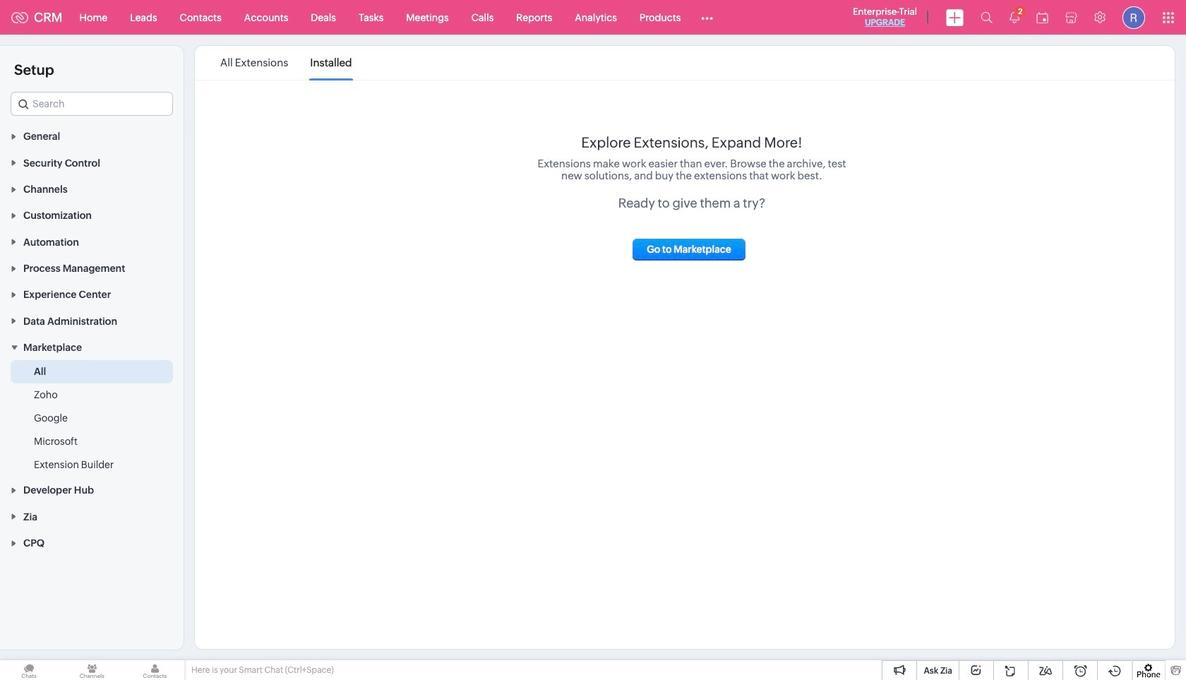 Task type: vqa. For each thing, say whether or not it's contained in the screenshot.
bottom Add
no



Task type: describe. For each thing, give the bounding box(es) containing it.
search element
[[973, 0, 1002, 35]]

create menu image
[[947, 9, 964, 26]]

Search text field
[[11, 93, 172, 115]]

chats image
[[0, 660, 58, 680]]

create menu element
[[938, 0, 973, 34]]



Task type: locate. For each thing, give the bounding box(es) containing it.
region
[[0, 360, 184, 477]]

logo image
[[11, 12, 28, 23]]

channels image
[[63, 660, 121, 680]]

None field
[[11, 92, 173, 116]]

calendar image
[[1037, 12, 1049, 23]]

contacts image
[[126, 660, 184, 680]]

signals element
[[1002, 0, 1029, 35]]

profile image
[[1123, 6, 1146, 29]]

search image
[[981, 11, 993, 23]]

profile element
[[1115, 0, 1154, 34]]

Other Modules field
[[692, 6, 723, 29]]



